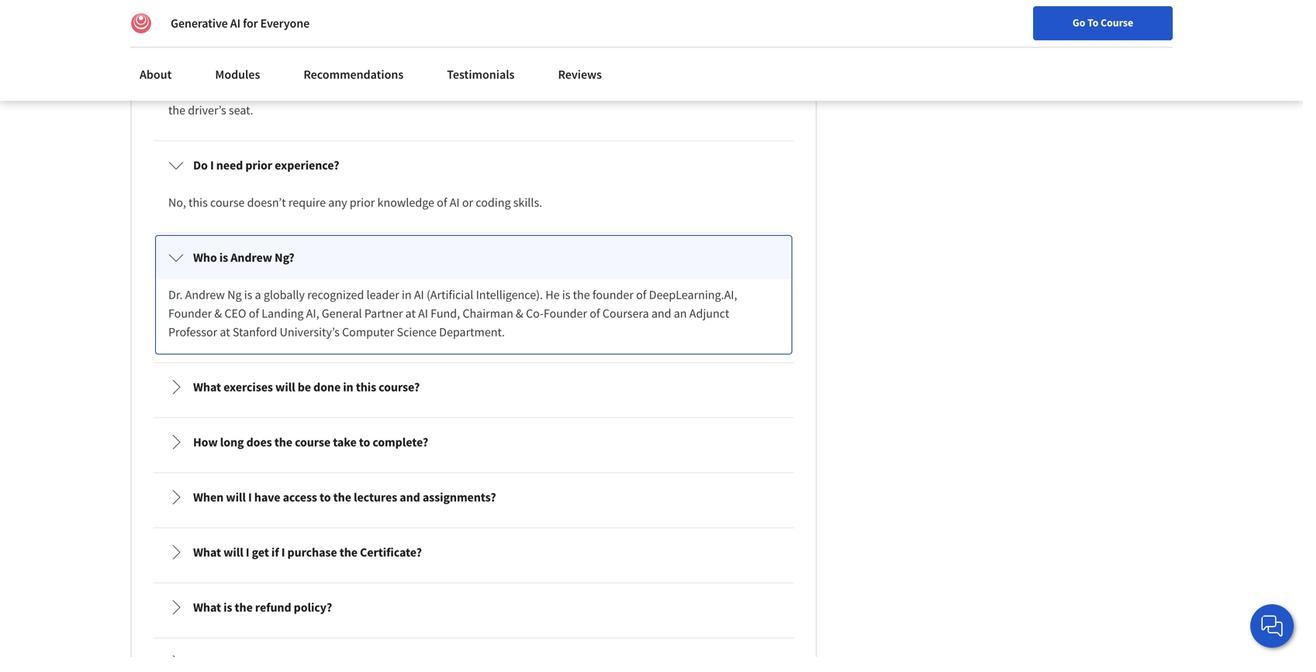 Task type: locate. For each thing, give the bounding box(es) containing it.
take
[[333, 434, 357, 450]]

reviews
[[558, 67, 602, 82]]

and
[[625, 84, 645, 99], [652, 306, 672, 321], [400, 490, 420, 505]]

how left use
[[647, 84, 670, 99]]

1 for from the left
[[128, 8, 145, 23]]

in right you
[[763, 84, 773, 99]]

a
[[192, 84, 198, 99], [255, 287, 261, 303]]

is up driver's on the top
[[181, 84, 189, 99]]

for businesses
[[128, 8, 205, 23]]

the inside ai is a transformative technology that will impact everyone. understanding how it works and how to use it puts you in the driver's seat.
[[168, 102, 186, 118]]

prior inside dropdown button
[[246, 157, 272, 173]]

generative ai for everyone
[[171, 16, 310, 31]]

who is andrew ng? button
[[156, 236, 792, 279]]

the right purchase
[[340, 545, 358, 560]]

i right do
[[210, 157, 214, 173]]

2 horizontal spatial in
[[763, 84, 773, 99]]

it right use
[[706, 84, 713, 99]]

to inside ai is a transformative technology that will impact everyone. understanding how it works and how to use it puts you in the driver's seat.
[[672, 84, 683, 99]]

prior right the need
[[246, 157, 272, 173]]

and right 'works' at the top left of page
[[625, 84, 645, 99]]

1 horizontal spatial a
[[255, 287, 261, 303]]

&
[[214, 306, 222, 321], [516, 306, 524, 321]]

1 horizontal spatial at
[[406, 306, 416, 321]]

0 vertical spatial this
[[189, 195, 208, 210]]

general
[[322, 306, 362, 321]]

1 vertical spatial course
[[295, 434, 331, 450]]

in
[[763, 84, 773, 99], [402, 287, 412, 303], [343, 379, 354, 395]]

will right when
[[226, 490, 246, 505]]

1 horizontal spatial this
[[356, 379, 376, 395]]

and right lectures
[[400, 490, 420, 505]]

in inside what exercises will be done in this course? dropdown button
[[343, 379, 354, 395]]

at up science at the left of the page
[[406, 306, 416, 321]]

and inside dr. andrew ng is a globally recognized leader in ai (artificial intelligence). he is the founder of deeplearning.ai, founder & ceo of landing ai, general partner at ai fund, chairman & co-founder of coursera and an adjunct professor at stanford university's computer science department.
[[652, 306, 672, 321]]

andrew
[[231, 250, 272, 265], [185, 287, 225, 303]]

to left use
[[672, 84, 683, 99]]

a up driver's on the top
[[192, 84, 198, 99]]

1 horizontal spatial andrew
[[231, 250, 272, 265]]

will right that
[[364, 84, 382, 99]]

the
[[168, 102, 186, 118], [573, 287, 590, 303], [275, 434, 293, 450], [333, 490, 351, 505], [340, 545, 358, 560], [235, 600, 253, 615]]

ai down 'about'
[[168, 84, 178, 99]]

& left co-
[[516, 306, 524, 321]]

to right take
[[359, 434, 370, 450]]

do
[[193, 157, 208, 173]]

& left ceo
[[214, 306, 222, 321]]

1 what from the top
[[193, 379, 221, 395]]

will
[[364, 84, 382, 99], [276, 379, 295, 395], [226, 490, 246, 505], [224, 545, 243, 560]]

adjunct
[[690, 306, 730, 321]]

1 vertical spatial andrew
[[185, 287, 225, 303]]

lectures
[[354, 490, 397, 505]]

2 horizontal spatial to
[[672, 84, 683, 99]]

university's
[[280, 324, 340, 340]]

professor
[[168, 324, 217, 340]]

course down the need
[[210, 195, 245, 210]]

certificate?
[[360, 545, 422, 560]]

co-
[[526, 306, 544, 321]]

i left the have
[[248, 490, 252, 505]]

you
[[741, 84, 760, 99]]

0 vertical spatial a
[[192, 84, 198, 99]]

0 horizontal spatial and
[[400, 490, 420, 505]]

is left refund
[[224, 600, 232, 615]]

what inside what will i get if i purchase the certificate? dropdown button
[[193, 545, 221, 560]]

1 horizontal spatial prior
[[350, 195, 375, 210]]

this
[[189, 195, 208, 210], [356, 379, 376, 395]]

how long does the course take to complete?
[[193, 434, 429, 450]]

1 horizontal spatial it
[[706, 84, 713, 99]]

what for what exercises will be done in this course?
[[193, 379, 221, 395]]

1 horizontal spatial &
[[516, 306, 524, 321]]

driver's
[[188, 102, 226, 118]]

course
[[1101, 16, 1134, 29]]

2 vertical spatial in
[[343, 379, 354, 395]]

for
[[128, 8, 145, 23], [230, 8, 247, 23]]

1 horizontal spatial course
[[295, 434, 331, 450]]

what left refund
[[193, 600, 221, 615]]

founder up professor
[[168, 306, 212, 321]]

skills.
[[514, 195, 543, 210]]

how long does the course take to complete? button
[[156, 421, 792, 464]]

everyone
[[260, 16, 310, 31]]

done
[[314, 379, 341, 395]]

what left get
[[193, 545, 221, 560]]

1 horizontal spatial founder
[[544, 306, 588, 321]]

what will i get if i purchase the certificate? button
[[156, 531, 792, 574]]

2 vertical spatial and
[[400, 490, 420, 505]]

it
[[581, 84, 589, 99], [706, 84, 713, 99]]

1 horizontal spatial and
[[625, 84, 645, 99]]

andrew left ng?
[[231, 250, 272, 265]]

it down reviews
[[581, 84, 589, 99]]

require
[[289, 195, 326, 210]]

this left course?
[[356, 379, 376, 395]]

0 vertical spatial andrew
[[231, 250, 272, 265]]

stanford
[[233, 324, 277, 340]]

purchase
[[288, 545, 337, 560]]

this right no, at the left top of page
[[189, 195, 208, 210]]

an
[[674, 306, 687, 321]]

0 vertical spatial and
[[625, 84, 645, 99]]

1 vertical spatial prior
[[350, 195, 375, 210]]

what left exercises
[[193, 379, 221, 395]]

2 horizontal spatial and
[[652, 306, 672, 321]]

for for businesses
[[128, 8, 145, 23]]

0 vertical spatial prior
[[246, 157, 272, 173]]

2 for from the left
[[230, 8, 247, 23]]

ng
[[227, 287, 242, 303]]

0 horizontal spatial a
[[192, 84, 198, 99]]

complete?
[[373, 434, 429, 450]]

1 horizontal spatial to
[[359, 434, 370, 450]]

1 vertical spatial what
[[193, 545, 221, 560]]

2 founder from the left
[[544, 306, 588, 321]]

3 what from the top
[[193, 600, 221, 615]]

ai left (artificial
[[414, 287, 424, 303]]

what inside what exercises will be done in this course? dropdown button
[[193, 379, 221, 395]]

(artificial
[[427, 287, 474, 303]]

0 horizontal spatial this
[[189, 195, 208, 210]]

does
[[246, 434, 272, 450]]

for right generative
[[230, 8, 247, 23]]

2 & from the left
[[516, 306, 524, 321]]

go to course
[[1073, 16, 1134, 29]]

0 vertical spatial at
[[406, 306, 416, 321]]

1 vertical spatial to
[[359, 434, 370, 450]]

if
[[272, 545, 279, 560]]

be
[[298, 379, 311, 395]]

0 horizontal spatial how
[[556, 84, 579, 99]]

2 vertical spatial to
[[320, 490, 331, 505]]

of right ceo
[[249, 306, 259, 321]]

prior right any
[[350, 195, 375, 210]]

refund
[[255, 600, 291, 615]]

how
[[556, 84, 579, 99], [647, 84, 670, 99]]

1 vertical spatial and
[[652, 306, 672, 321]]

the left driver's on the top
[[168, 102, 186, 118]]

do i need prior experience?
[[193, 157, 339, 173]]

in right the done
[[343, 379, 354, 395]]

this inside dropdown button
[[356, 379, 376, 395]]

0 vertical spatial in
[[763, 84, 773, 99]]

how down reviews
[[556, 84, 579, 99]]

1 vertical spatial at
[[220, 324, 230, 340]]

1 vertical spatial this
[[356, 379, 376, 395]]

chat with us image
[[1260, 614, 1285, 639]]

to
[[672, 84, 683, 99], [359, 434, 370, 450], [320, 490, 331, 505]]

of
[[437, 195, 447, 210], [636, 287, 647, 303], [249, 306, 259, 321], [590, 306, 600, 321]]

what
[[193, 379, 221, 395], [193, 545, 221, 560], [193, 600, 221, 615]]

founder down he
[[544, 306, 588, 321]]

1 horizontal spatial how
[[647, 84, 670, 99]]

1 vertical spatial in
[[402, 287, 412, 303]]

landing
[[262, 306, 304, 321]]

department.
[[439, 324, 505, 340]]

0 horizontal spatial course
[[210, 195, 245, 210]]

None search field
[[221, 41, 594, 72]]

the left lectures
[[333, 490, 351, 505]]

0 vertical spatial to
[[672, 84, 683, 99]]

english
[[1006, 49, 1044, 64]]

0 horizontal spatial founder
[[168, 306, 212, 321]]

the right does
[[275, 434, 293, 450]]

founder
[[168, 306, 212, 321], [544, 306, 588, 321]]

when will i have access to the lectures and assignments? button
[[156, 476, 792, 519]]

ai
[[230, 16, 241, 31], [168, 84, 178, 99], [450, 195, 460, 210], [414, 287, 424, 303], [418, 306, 428, 321]]

1 horizontal spatial in
[[402, 287, 412, 303]]

0 horizontal spatial to
[[320, 490, 331, 505]]

0 horizontal spatial at
[[220, 324, 230, 340]]

a right ng
[[255, 287, 261, 303]]

1 horizontal spatial for
[[230, 8, 247, 23]]

in right leader
[[402, 287, 412, 303]]

is inside ai is a transformative technology that will impact everyone. understanding how it works and how to use it puts you in the driver's seat.
[[181, 84, 189, 99]]

understanding
[[477, 84, 554, 99]]

0 horizontal spatial prior
[[246, 157, 272, 173]]

course
[[210, 195, 245, 210], [295, 434, 331, 450]]

0 horizontal spatial it
[[581, 84, 589, 99]]

0 horizontal spatial for
[[128, 8, 145, 23]]

deeplearning.ai image
[[130, 12, 152, 34]]

i inside dropdown button
[[248, 490, 252, 505]]

is right the 'who'
[[219, 250, 228, 265]]

1 vertical spatial a
[[255, 287, 261, 303]]

0 horizontal spatial andrew
[[185, 287, 225, 303]]

to right access
[[320, 490, 331, 505]]

the inside dropdown button
[[333, 490, 351, 505]]

0 vertical spatial what
[[193, 379, 221, 395]]

is right he
[[562, 287, 571, 303]]

about
[[140, 67, 172, 82]]

for left businesses
[[128, 8, 145, 23]]

andrew inside dropdown button
[[231, 250, 272, 265]]

what inside what is the refund policy? dropdown button
[[193, 600, 221, 615]]

will left get
[[224, 545, 243, 560]]

and left an
[[652, 306, 672, 321]]

andrew left ng
[[185, 287, 225, 303]]

0 horizontal spatial &
[[214, 306, 222, 321]]

2 what from the top
[[193, 545, 221, 560]]

no,
[[168, 195, 186, 210]]

1 it from the left
[[581, 84, 589, 99]]

2 vertical spatial what
[[193, 600, 221, 615]]

at down ceo
[[220, 324, 230, 340]]

english button
[[978, 31, 1072, 81]]

0 horizontal spatial in
[[343, 379, 354, 395]]

how
[[193, 434, 218, 450]]

2 how from the left
[[647, 84, 670, 99]]

who is andrew ng?
[[193, 250, 295, 265]]

the left refund
[[235, 600, 253, 615]]

the right he
[[573, 287, 590, 303]]

course left take
[[295, 434, 331, 450]]



Task type: vqa. For each thing, say whether or not it's contained in the screenshot.
HOW LONG DOES THE COURSE TAKE TO COMPLETE?
yes



Task type: describe. For each thing, give the bounding box(es) containing it.
is for a
[[181, 84, 189, 99]]

do i need prior experience? button
[[156, 143, 792, 187]]

generative
[[171, 16, 228, 31]]

dr.
[[168, 287, 183, 303]]

a inside dr. andrew ng is a globally recognized leader in ai (artificial intelligence). he is the founder of deeplearning.ai, founder & ceo of landing ai, general partner at ai fund, chairman & co-founder of coursera and an adjunct professor at stanford university's computer science department.
[[255, 287, 261, 303]]

1 founder from the left
[[168, 306, 212, 321]]

he
[[546, 287, 560, 303]]

what exercises will be done in this course?
[[193, 379, 420, 395]]

ng?
[[275, 250, 295, 265]]

need
[[216, 157, 243, 173]]

puts
[[716, 84, 739, 99]]

chairman
[[463, 306, 514, 321]]

policy?
[[294, 600, 332, 615]]

what will i get if i purchase the certificate?
[[193, 545, 422, 560]]

what exercises will be done in this course? button
[[156, 365, 792, 409]]

or
[[462, 195, 473, 210]]

andrew inside dr. andrew ng is a globally recognized leader in ai (artificial intelligence). he is the founder of deeplearning.ai, founder & ceo of landing ai, general partner at ai fund, chairman & co-founder of coursera and an adjunct professor at stanford university's computer science department.
[[185, 287, 225, 303]]

and inside ai is a transformative technology that will impact everyone. understanding how it works and how to use it puts you in the driver's seat.
[[625, 84, 645, 99]]

that
[[340, 84, 361, 99]]

ai up science at the left of the page
[[418, 306, 428, 321]]

works
[[591, 84, 622, 99]]

reviews link
[[549, 57, 612, 92]]

intelligence).
[[476, 287, 543, 303]]

impact
[[385, 84, 421, 99]]

everyone.
[[423, 84, 474, 99]]

of up coursera
[[636, 287, 647, 303]]

access
[[283, 490, 317, 505]]

deeplearning.ai,
[[649, 287, 738, 303]]

about link
[[130, 57, 181, 92]]

ai left or in the top left of the page
[[450, 195, 460, 210]]

have
[[254, 490, 281, 505]]

for for universities
[[230, 8, 247, 23]]

what for what will i get if i purchase the certificate?
[[193, 545, 221, 560]]

is right ng
[[244, 287, 253, 303]]

2 it from the left
[[706, 84, 713, 99]]

testimonials
[[447, 67, 515, 82]]

1 & from the left
[[214, 306, 222, 321]]

to
[[1088, 16, 1099, 29]]

recognized
[[307, 287, 364, 303]]

globally
[[264, 287, 305, 303]]

universities
[[249, 8, 310, 23]]

to inside dropdown button
[[359, 434, 370, 450]]

recommendations
[[304, 67, 404, 82]]

founder
[[593, 287, 634, 303]]

will inside dropdown button
[[226, 490, 246, 505]]

for universities
[[230, 8, 310, 23]]

0 vertical spatial course
[[210, 195, 245, 210]]

recommendations link
[[294, 57, 413, 92]]

course?
[[379, 379, 420, 395]]

will left be
[[276, 379, 295, 395]]

testimonials link
[[438, 57, 524, 92]]

a inside ai is a transformative technology that will impact everyone. understanding how it works and how to use it puts you in the driver's seat.
[[192, 84, 198, 99]]

is for the
[[224, 600, 232, 615]]

will inside ai is a transformative technology that will impact everyone. understanding how it works and how to use it puts you in the driver's seat.
[[364, 84, 382, 99]]

partner
[[365, 306, 403, 321]]

use
[[685, 84, 703, 99]]

exercises
[[224, 379, 273, 395]]

banner navigation
[[12, 0, 437, 31]]

what is the refund policy?
[[193, 600, 332, 615]]

course inside dropdown button
[[295, 434, 331, 450]]

transformative
[[200, 84, 277, 99]]

ai,
[[306, 306, 319, 321]]

to inside dropdown button
[[320, 490, 331, 505]]

when
[[193, 490, 224, 505]]

coursera
[[603, 306, 649, 321]]

assignments?
[[423, 490, 496, 505]]

knowledge
[[378, 195, 435, 210]]

coding
[[476, 195, 511, 210]]

doesn't
[[247, 195, 286, 210]]

no, this course doesn't require any prior knowledge of ai or coding skills.
[[168, 195, 543, 210]]

go
[[1073, 16, 1086, 29]]

i left get
[[246, 545, 250, 560]]

leader
[[367, 287, 399, 303]]

when will i have access to the lectures and assignments?
[[193, 490, 496, 505]]

go to course button
[[1034, 6, 1173, 40]]

experience?
[[275, 157, 339, 173]]

modules link
[[206, 57, 270, 92]]

of down the founder
[[590, 306, 600, 321]]

computer
[[342, 324, 395, 340]]

get
[[252, 545, 269, 560]]

who
[[193, 250, 217, 265]]

in inside dr. andrew ng is a globally recognized leader in ai (artificial intelligence). he is the founder of deeplearning.ai, founder & ceo of landing ai, general partner at ai fund, chairman & co-founder of coursera and an adjunct professor at stanford university's computer science department.
[[402, 287, 412, 303]]

is for andrew
[[219, 250, 228, 265]]

science
[[397, 324, 437, 340]]

fund,
[[431, 306, 460, 321]]

technology
[[279, 84, 338, 99]]

i right if
[[281, 545, 285, 560]]

ai inside ai is a transformative technology that will impact everyone. understanding how it works and how to use it puts you in the driver's seat.
[[168, 84, 178, 99]]

dr. andrew ng is a globally recognized leader in ai (artificial intelligence). he is the founder of deeplearning.ai, founder & ceo of landing ai, general partner at ai fund, chairman & co-founder of coursera and an adjunct professor at stanford university's computer science department.
[[168, 287, 740, 340]]

1 how from the left
[[556, 84, 579, 99]]

ai is a transformative technology that will impact everyone. understanding how it works and how to use it puts you in the driver's seat.
[[168, 84, 775, 118]]

modules
[[215, 67, 260, 82]]

of left or in the top left of the page
[[437, 195, 447, 210]]

long
[[220, 434, 244, 450]]

what is the refund policy? button
[[156, 586, 792, 629]]

businesses
[[148, 8, 205, 23]]

the inside dr. andrew ng is a globally recognized leader in ai (artificial intelligence). he is the founder of deeplearning.ai, founder & ceo of landing ai, general partner at ai fund, chairman & co-founder of coursera and an adjunct professor at stanford university's computer science department.
[[573, 287, 590, 303]]

ai left for
[[230, 16, 241, 31]]

what for what is the refund policy?
[[193, 600, 221, 615]]

in inside ai is a transformative technology that will impact everyone. understanding how it works and how to use it puts you in the driver's seat.
[[763, 84, 773, 99]]

and inside dropdown button
[[400, 490, 420, 505]]

for
[[243, 16, 258, 31]]

ceo
[[225, 306, 246, 321]]



